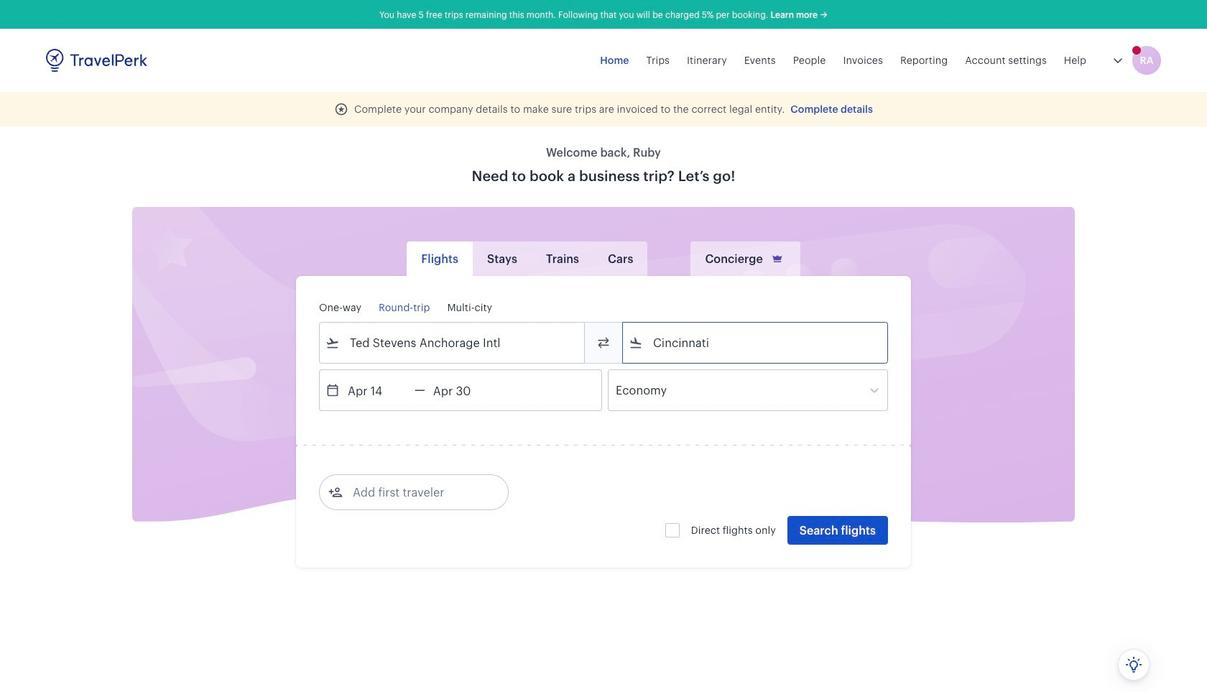 Task type: locate. For each thing, give the bounding box(es) containing it.
From search field
[[340, 331, 566, 354]]



Task type: describe. For each thing, give the bounding box(es) containing it.
Return text field
[[425, 370, 500, 410]]

Add first traveler search field
[[343, 481, 492, 504]]

To search field
[[643, 331, 869, 354]]

Depart text field
[[340, 370, 415, 410]]



